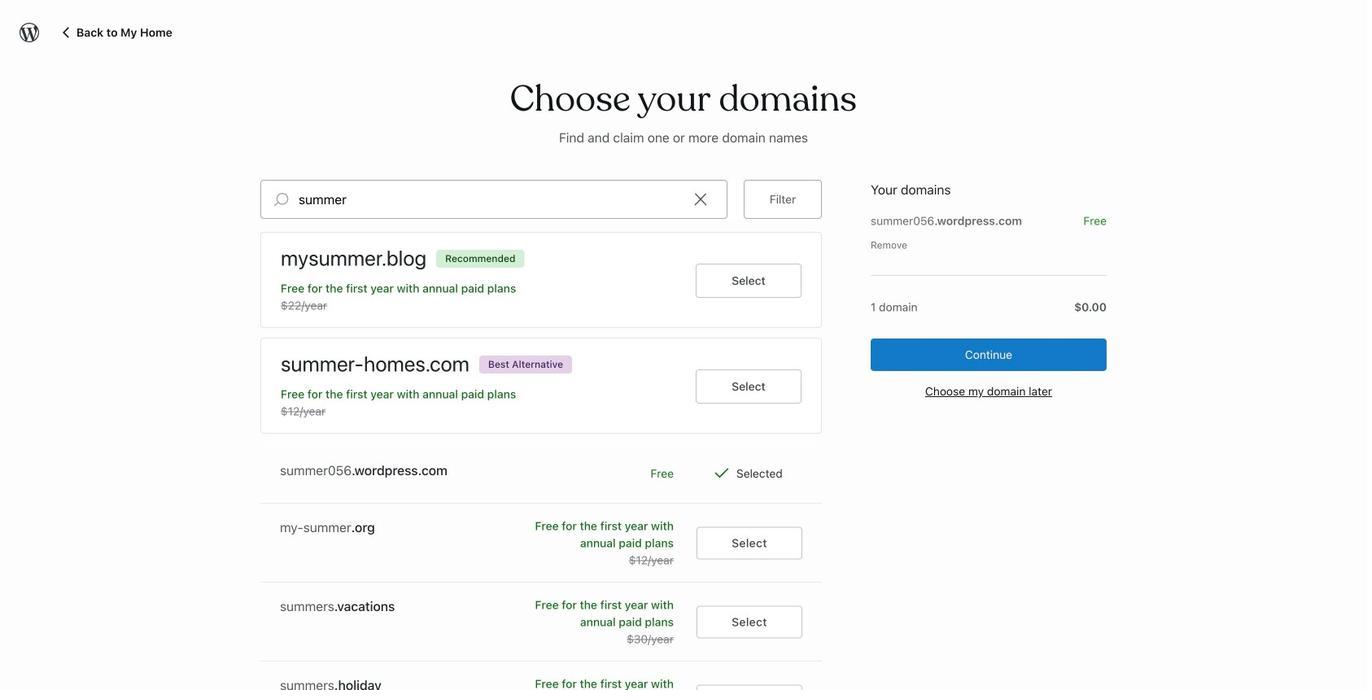 Task type: locate. For each thing, give the bounding box(es) containing it.
None search field
[[261, 180, 728, 219]]



Task type: vqa. For each thing, say whether or not it's contained in the screenshot.
search field on the top of page
yes



Task type: describe. For each thing, give the bounding box(es) containing it.
close search image
[[681, 190, 721, 209]]

What would you like your domain name to be? search field
[[299, 181, 675, 218]]



